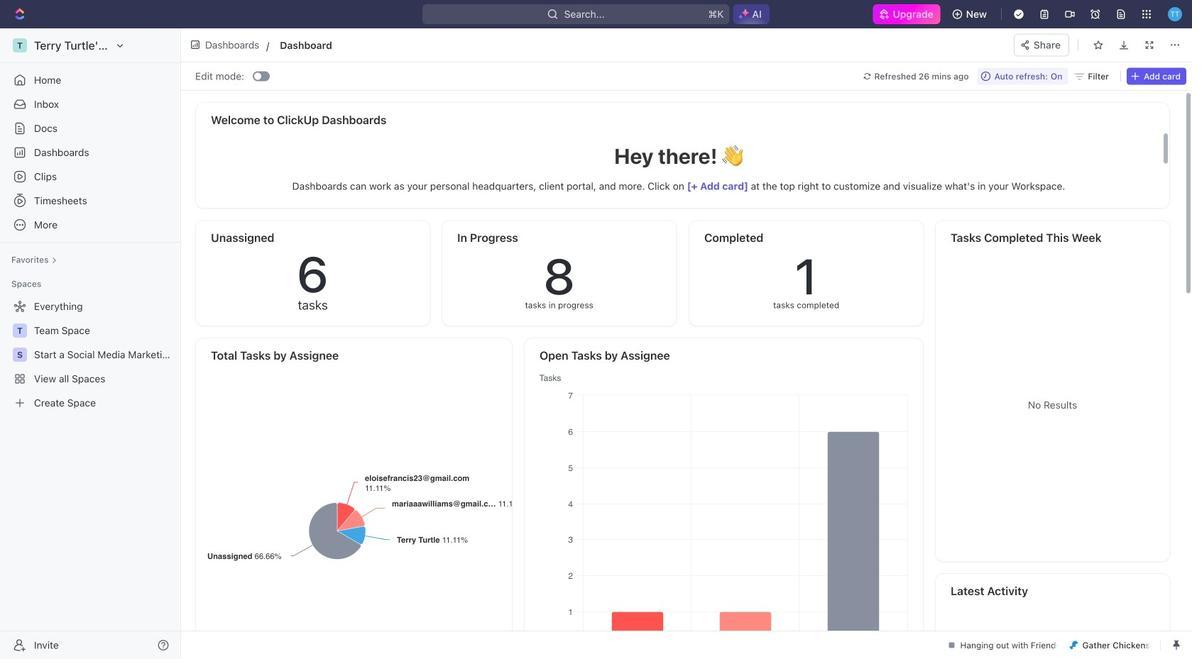 Task type: locate. For each thing, give the bounding box(es) containing it.
start a social media marketing agency, , element
[[13, 348, 27, 362]]

tree
[[6, 295, 175, 415]]

tree inside sidebar navigation
[[6, 295, 175, 415]]

None text field
[[280, 36, 589, 54]]

sidebar navigation
[[0, 28, 184, 660]]

terry turtle's workspace, , element
[[13, 38, 27, 53]]



Task type: vqa. For each thing, say whether or not it's contained in the screenshot.
Start a Social Media Marketing Agency, , element
yes



Task type: describe. For each thing, give the bounding box(es) containing it.
drumstick bite image
[[1070, 642, 1078, 650]]

team space, , element
[[13, 324, 27, 338]]



